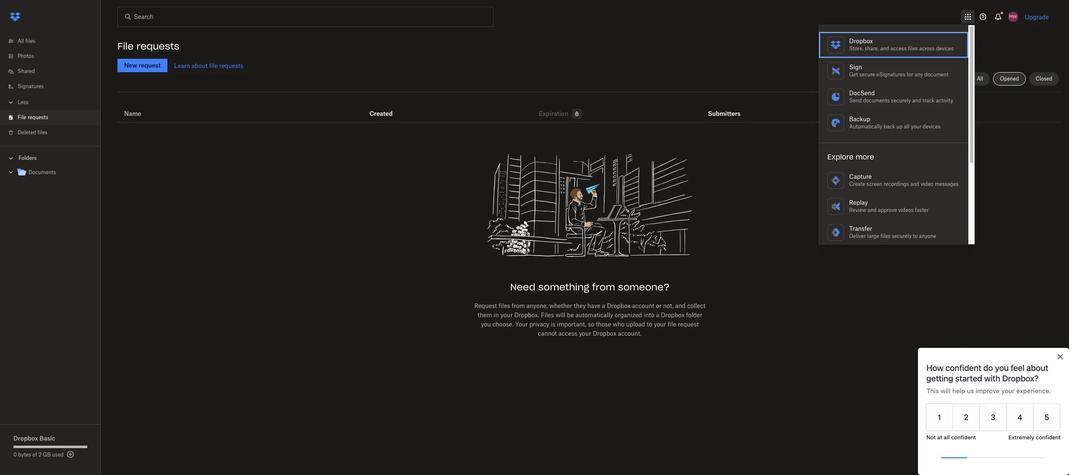 Task type: describe. For each thing, give the bounding box(es) containing it.
your down so
[[579, 330, 591, 337]]

dropbox inside the dropbox store, share, and access files across devices
[[850, 37, 873, 44]]

up
[[897, 123, 903, 130]]

devices inside the dropbox store, share, and access files across devices
[[936, 45, 954, 52]]

backup automatically back up all your devices
[[850, 115, 941, 130]]

files inside transfer deliver large files securely to anyone
[[881, 233, 891, 239]]

share,
[[865, 45, 879, 52]]

automatically
[[850, 123, 883, 130]]

file requests inside "file requests" link
[[18, 114, 48, 120]]

securely inside transfer deliver large files securely to anyone
[[892, 233, 912, 239]]

of
[[32, 452, 37, 458]]

send
[[850, 97, 862, 104]]

sign
[[850, 63, 863, 71]]

any
[[915, 71, 923, 78]]

files for deleted files
[[38, 129, 47, 136]]

0 vertical spatial file
[[209, 62, 218, 69]]

all for all
[[977, 76, 984, 82]]

all
[[904, 123, 910, 130]]

anyone
[[919, 233, 937, 239]]

photos link
[[7, 49, 101, 64]]

signatures link
[[7, 79, 101, 94]]

to inside transfer deliver large files securely to anyone
[[913, 233, 918, 239]]

shared
[[18, 68, 35, 74]]

activity
[[936, 97, 954, 104]]

learn
[[174, 62, 190, 69]]

faster
[[915, 207, 929, 213]]

upgrade
[[1025, 13, 1049, 20]]

1 column header from the left
[[708, 99, 742, 119]]

account.
[[618, 330, 642, 337]]

privacy
[[530, 321, 550, 328]]

who
[[613, 321, 625, 328]]

folder
[[686, 311, 702, 319]]

docsend send documents securely and track activity
[[850, 89, 954, 104]]

created button
[[370, 109, 393, 119]]

all files
[[18, 38, 35, 44]]

1 horizontal spatial a
[[656, 311, 660, 319]]

files
[[541, 311, 554, 319]]

less
[[18, 99, 29, 105]]

0 vertical spatial file requests
[[118, 40, 179, 52]]

and inside request files from anyone, whether they have a dropbox account or not, and collect them in your dropbox. files will be automatically organized into a dropbox folder you choose. your privacy is important, so those who upload to your file request cannot access your dropbox account.
[[675, 302, 686, 309]]

access inside request files from anyone, whether they have a dropbox account or not, and collect them in your dropbox. files will be automatically organized into a dropbox folder you choose. your privacy is important, so those who upload to your file request cannot access your dropbox account.
[[559, 330, 578, 337]]

folders button
[[0, 152, 101, 164]]

you
[[481, 321, 491, 328]]

esignatures
[[877, 71, 906, 78]]

dropbox store, share, and access files across devices
[[850, 37, 954, 52]]

account
[[632, 302, 655, 309]]

videos
[[899, 207, 914, 213]]

files for all files
[[25, 38, 35, 44]]

from for anyone,
[[512, 302, 525, 309]]

explore
[[828, 153, 854, 161]]

deleted files link
[[7, 125, 101, 140]]

store,
[[850, 45, 864, 52]]

them
[[478, 311, 492, 319]]

so
[[588, 321, 595, 328]]

important,
[[557, 321, 587, 328]]

explore more
[[828, 153, 875, 161]]

row containing name
[[118, 95, 1063, 123]]

learn about file requests link
[[174, 62, 243, 69]]

pro trial element
[[569, 109, 582, 119]]

requests inside list item
[[28, 114, 48, 120]]

whether
[[550, 302, 572, 309]]

back
[[884, 123, 895, 130]]

and inside docsend send documents securely and track activity
[[913, 97, 922, 104]]

replay review and approve videos faster
[[850, 199, 929, 213]]

capture
[[850, 173, 872, 180]]

closed button
[[1029, 72, 1059, 86]]

files for request files from anyone, whether they have a dropbox account or not, and collect them in your dropbox. files will be automatically organized into a dropbox folder you choose. your privacy is important, so those who upload to your file request cannot access your dropbox account.
[[499, 302, 510, 309]]

have
[[588, 302, 601, 309]]

will
[[556, 311, 566, 319]]

recordings
[[884, 181, 909, 187]]

folders
[[18, 155, 37, 161]]

all for all files
[[18, 38, 24, 44]]

request files from anyone, whether they have a dropbox account or not, and collect them in your dropbox. files will be automatically organized into a dropbox folder you choose. your privacy is important, so those who upload to your file request cannot access your dropbox account.
[[474, 302, 706, 337]]

your down "into"
[[654, 321, 666, 328]]

to inside request files from anyone, whether they have a dropbox account or not, and collect them in your dropbox. files will be automatically organized into a dropbox folder you choose. your privacy is important, so those who upload to your file request cannot access your dropbox account.
[[647, 321, 653, 328]]

cannot
[[538, 330, 557, 337]]

someone?
[[618, 281, 670, 293]]

from for someone?
[[592, 281, 615, 293]]

your up choose.
[[501, 311, 513, 319]]

basic
[[39, 435, 55, 442]]

dropbox image
[[7, 8, 24, 25]]

less image
[[7, 98, 15, 107]]

photos
[[18, 53, 34, 59]]



Task type: vqa. For each thing, say whether or not it's contained in the screenshot.


Task type: locate. For each thing, give the bounding box(es) containing it.
devices
[[936, 45, 954, 52], [923, 123, 941, 130]]

into
[[644, 311, 655, 319]]

dropbox basic
[[13, 435, 55, 442]]

video
[[921, 181, 934, 187]]

1 vertical spatial file
[[18, 114, 26, 120]]

1 vertical spatial to
[[647, 321, 653, 328]]

securely up backup automatically back up all your devices
[[891, 97, 911, 104]]

0 vertical spatial requests
[[137, 40, 179, 52]]

files inside request files from anyone, whether they have a dropbox account or not, and collect them in your dropbox. files will be automatically organized into a dropbox folder you choose. your privacy is important, so those who upload to your file request cannot access your dropbox account.
[[499, 302, 510, 309]]

0 vertical spatial all
[[18, 38, 24, 44]]

file right about
[[209, 62, 218, 69]]

upgrade link
[[1025, 13, 1049, 20]]

1 vertical spatial file
[[668, 321, 677, 328]]

2 horizontal spatial requests
[[219, 62, 243, 69]]

and right 'share,'
[[881, 45, 890, 52]]

file requests up deleted files
[[18, 114, 48, 120]]

0 horizontal spatial column header
[[708, 99, 742, 119]]

request
[[474, 302, 497, 309]]

explore more menu
[[819, 25, 975, 370]]

column header
[[708, 99, 742, 119], [821, 99, 855, 119]]

from inside request files from anyone, whether they have a dropbox account or not, and collect them in your dropbox. files will be automatically organized into a dropbox folder you choose. your privacy is important, so those who upload to your file request cannot access your dropbox account.
[[512, 302, 525, 309]]

all files link
[[7, 34, 101, 49]]

messages
[[935, 181, 959, 187]]

to left anyone
[[913, 233, 918, 239]]

and right review
[[868, 207, 877, 213]]

0 horizontal spatial from
[[512, 302, 525, 309]]

0 horizontal spatial file
[[18, 114, 26, 120]]

documents
[[29, 169, 56, 175]]

documents link
[[17, 167, 94, 178]]

access up sign get secure esignatures for any document
[[891, 45, 907, 52]]

opened button
[[994, 72, 1026, 86]]

list
[[0, 29, 101, 146]]

0 vertical spatial devices
[[936, 45, 954, 52]]

for
[[907, 71, 914, 78]]

2 column header from the left
[[821, 99, 855, 119]]

used
[[52, 452, 64, 458]]

is
[[551, 321, 556, 328]]

files inside the dropbox store, share, and access files across devices
[[908, 45, 918, 52]]

they
[[574, 302, 586, 309]]

and left "video"
[[911, 181, 920, 187]]

to down "into"
[[647, 321, 653, 328]]

1 horizontal spatial access
[[891, 45, 907, 52]]

dropbox up bytes
[[13, 435, 38, 442]]

review
[[850, 207, 867, 213]]

request
[[678, 321, 699, 328]]

files left across
[[908, 45, 918, 52]]

file
[[118, 40, 134, 52], [18, 114, 26, 120]]

1 vertical spatial from
[[512, 302, 525, 309]]

to
[[913, 233, 918, 239], [647, 321, 653, 328]]

1 vertical spatial devices
[[923, 123, 941, 130]]

1 horizontal spatial all
[[977, 76, 984, 82]]

0 bytes of 2 gb used
[[13, 452, 64, 458]]

a right have
[[602, 302, 605, 309]]

create
[[850, 181, 865, 187]]

in
[[494, 311, 499, 319]]

1 horizontal spatial requests
[[137, 40, 179, 52]]

track
[[923, 97, 935, 104]]

your right all
[[911, 123, 922, 130]]

documents
[[863, 97, 890, 104]]

all up 'photos'
[[18, 38, 24, 44]]

and inside replay review and approve videos faster
[[868, 207, 877, 213]]

0 vertical spatial a
[[602, 302, 605, 309]]

1 vertical spatial access
[[559, 330, 578, 337]]

all inside button
[[977, 76, 984, 82]]

about
[[192, 62, 208, 69]]

0 horizontal spatial to
[[647, 321, 653, 328]]

secure
[[860, 71, 875, 78]]

choose.
[[493, 321, 514, 328]]

securely
[[891, 97, 911, 104], [892, 233, 912, 239]]

a right "into"
[[656, 311, 660, 319]]

file
[[209, 62, 218, 69], [668, 321, 677, 328]]

screen
[[867, 181, 883, 187]]

not,
[[663, 302, 674, 309]]

docsend
[[850, 89, 875, 97]]

be
[[567, 311, 574, 319]]

0 horizontal spatial file
[[209, 62, 218, 69]]

1 horizontal spatial file requests
[[118, 40, 179, 52]]

access
[[891, 45, 907, 52], [559, 330, 578, 337]]

and inside the dropbox store, share, and access files across devices
[[881, 45, 890, 52]]

upload
[[626, 321, 645, 328]]

files up in
[[499, 302, 510, 309]]

2
[[39, 452, 42, 458]]

1 horizontal spatial from
[[592, 281, 615, 293]]

and right not,
[[675, 302, 686, 309]]

deleted files
[[18, 129, 47, 136]]

1 vertical spatial a
[[656, 311, 660, 319]]

0 horizontal spatial all
[[18, 38, 24, 44]]

need
[[510, 281, 536, 293]]

anyone,
[[527, 302, 548, 309]]

list containing all files
[[0, 29, 101, 146]]

all left opened
[[977, 76, 984, 82]]

devices right across
[[936, 45, 954, 52]]

from up dropbox.
[[512, 302, 525, 309]]

file inside list item
[[18, 114, 26, 120]]

requests up deleted files
[[28, 114, 48, 120]]

replay
[[850, 199, 868, 206]]

1 vertical spatial requests
[[219, 62, 243, 69]]

1 horizontal spatial column header
[[821, 99, 855, 119]]

capture create screen recordings and video messages
[[850, 173, 959, 187]]

dropbox down those
[[593, 330, 617, 337]]

document
[[925, 71, 949, 78]]

0 vertical spatial securely
[[891, 97, 911, 104]]

all button
[[970, 72, 990, 86]]

files right deleted
[[38, 129, 47, 136]]

all
[[18, 38, 24, 44], [977, 76, 984, 82]]

file inside request files from anyone, whether they have a dropbox account or not, and collect them in your dropbox. files will be automatically organized into a dropbox folder you choose. your privacy is important, so those who upload to your file request cannot access your dropbox account.
[[668, 321, 677, 328]]

backup
[[850, 115, 871, 123]]

transfer
[[850, 225, 872, 232]]

organized
[[615, 311, 642, 319]]

file requests list item
[[0, 110, 101, 125]]

0 vertical spatial to
[[913, 233, 918, 239]]

access inside the dropbox store, share, and access files across devices
[[891, 45, 907, 52]]

gb
[[43, 452, 51, 458]]

dropbox.
[[514, 311, 540, 319]]

automatically
[[576, 311, 613, 319]]

bytes
[[18, 452, 31, 458]]

0 horizontal spatial requests
[[28, 114, 48, 120]]

collect
[[687, 302, 706, 309]]

row
[[118, 95, 1063, 123]]

deleted
[[18, 129, 36, 136]]

0 horizontal spatial a
[[602, 302, 605, 309]]

dropbox up store,
[[850, 37, 873, 44]]

something
[[538, 281, 589, 293]]

transfer deliver large files securely to anyone
[[850, 225, 937, 239]]

name
[[124, 110, 141, 117]]

devices inside backup automatically back up all your devices
[[923, 123, 941, 130]]

from
[[592, 281, 615, 293], [512, 302, 525, 309]]

deliver
[[850, 233, 866, 239]]

access down important,
[[559, 330, 578, 337]]

file left the request
[[668, 321, 677, 328]]

learn about file requests
[[174, 62, 243, 69]]

dropbox down not,
[[661, 311, 685, 319]]

get more space image
[[65, 450, 75, 460]]

0 horizontal spatial file requests
[[18, 114, 48, 120]]

and left the track at top right
[[913, 97, 922, 104]]

devices right all
[[923, 123, 941, 130]]

your inside backup automatically back up all your devices
[[911, 123, 922, 130]]

securely left anyone
[[892, 233, 912, 239]]

requests
[[137, 40, 179, 52], [219, 62, 243, 69], [28, 114, 48, 120]]

files right the large
[[881, 233, 891, 239]]

1 horizontal spatial to
[[913, 233, 918, 239]]

files up 'photos'
[[25, 38, 35, 44]]

from up have
[[592, 281, 615, 293]]

1 vertical spatial file requests
[[18, 114, 48, 120]]

those
[[596, 321, 611, 328]]

requests right about
[[219, 62, 243, 69]]

shared link
[[7, 64, 101, 79]]

across
[[920, 45, 935, 52]]

signatures
[[18, 83, 44, 89]]

closed
[[1036, 76, 1053, 82]]

1 vertical spatial all
[[977, 76, 984, 82]]

1 horizontal spatial file
[[118, 40, 134, 52]]

file requests up learn
[[118, 40, 179, 52]]

dropbox up "organized"
[[607, 302, 631, 309]]

0 horizontal spatial access
[[559, 330, 578, 337]]

0 vertical spatial from
[[592, 281, 615, 293]]

securely inside docsend send documents securely and track activity
[[891, 97, 911, 104]]

and inside capture create screen recordings and video messages
[[911, 181, 920, 187]]

1 vertical spatial securely
[[892, 233, 912, 239]]

opened
[[1000, 76, 1019, 82]]

file requests link
[[7, 110, 101, 125]]

requests up learn
[[137, 40, 179, 52]]

2 vertical spatial requests
[[28, 114, 48, 120]]

0 vertical spatial file
[[118, 40, 134, 52]]

1 horizontal spatial file
[[668, 321, 677, 328]]

0 vertical spatial access
[[891, 45, 907, 52]]

approve
[[878, 207, 897, 213]]

your
[[515, 321, 528, 328]]

files
[[25, 38, 35, 44], [908, 45, 918, 52], [38, 129, 47, 136], [881, 233, 891, 239], [499, 302, 510, 309]]

get
[[850, 71, 858, 78]]



